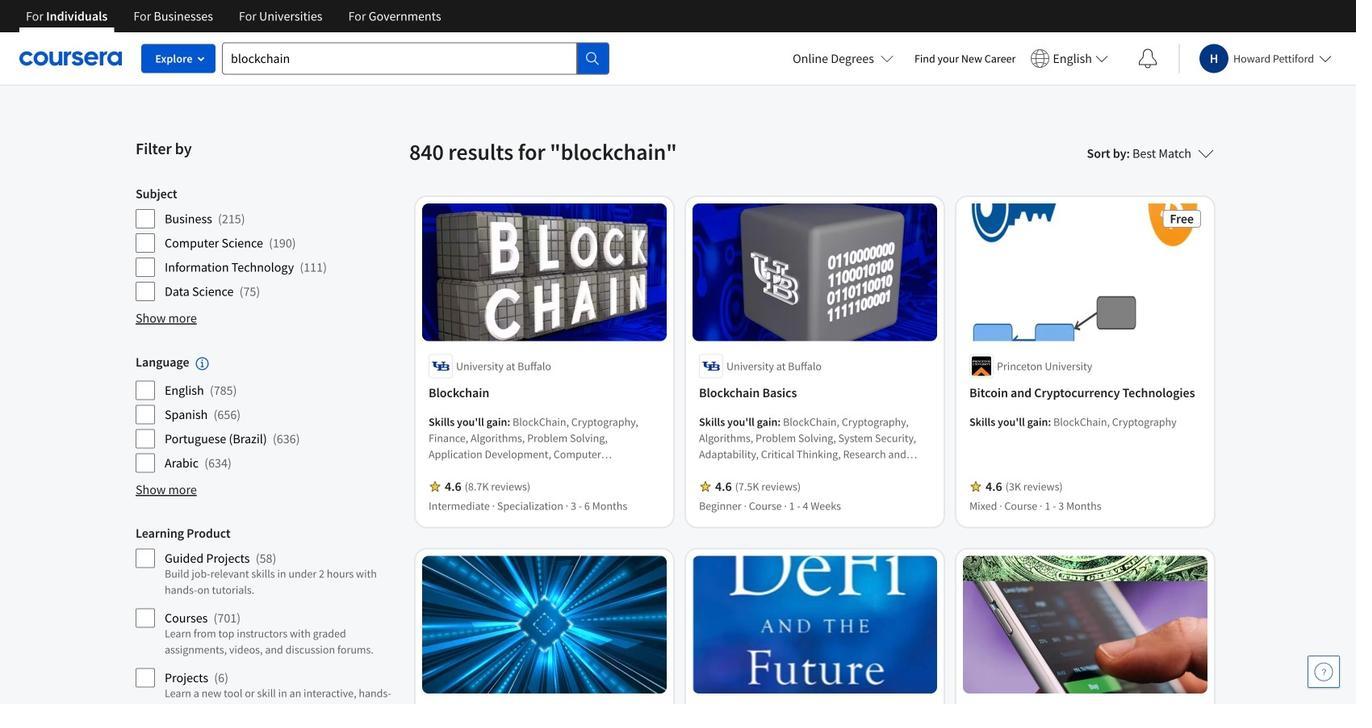 Task type: locate. For each thing, give the bounding box(es) containing it.
0 vertical spatial group
[[136, 186, 400, 302]]

1 vertical spatial group
[[136, 354, 400, 473]]

2 vertical spatial group
[[136, 525, 400, 704]]

banner navigation
[[13, 0, 454, 32]]

2 group from the top
[[136, 354, 400, 473]]

What do you want to learn? text field
[[222, 42, 577, 75]]

None search field
[[222, 42, 610, 75]]

coursera image
[[19, 45, 122, 71]]

information about this filter group image
[[196, 357, 209, 370]]

help center image
[[1315, 662, 1334, 682]]

group
[[136, 186, 400, 302], [136, 354, 400, 473], [136, 525, 400, 704]]



Task type: vqa. For each thing, say whether or not it's contained in the screenshot.
partners.
no



Task type: describe. For each thing, give the bounding box(es) containing it.
1 group from the top
[[136, 186, 400, 302]]

3 group from the top
[[136, 525, 400, 704]]



